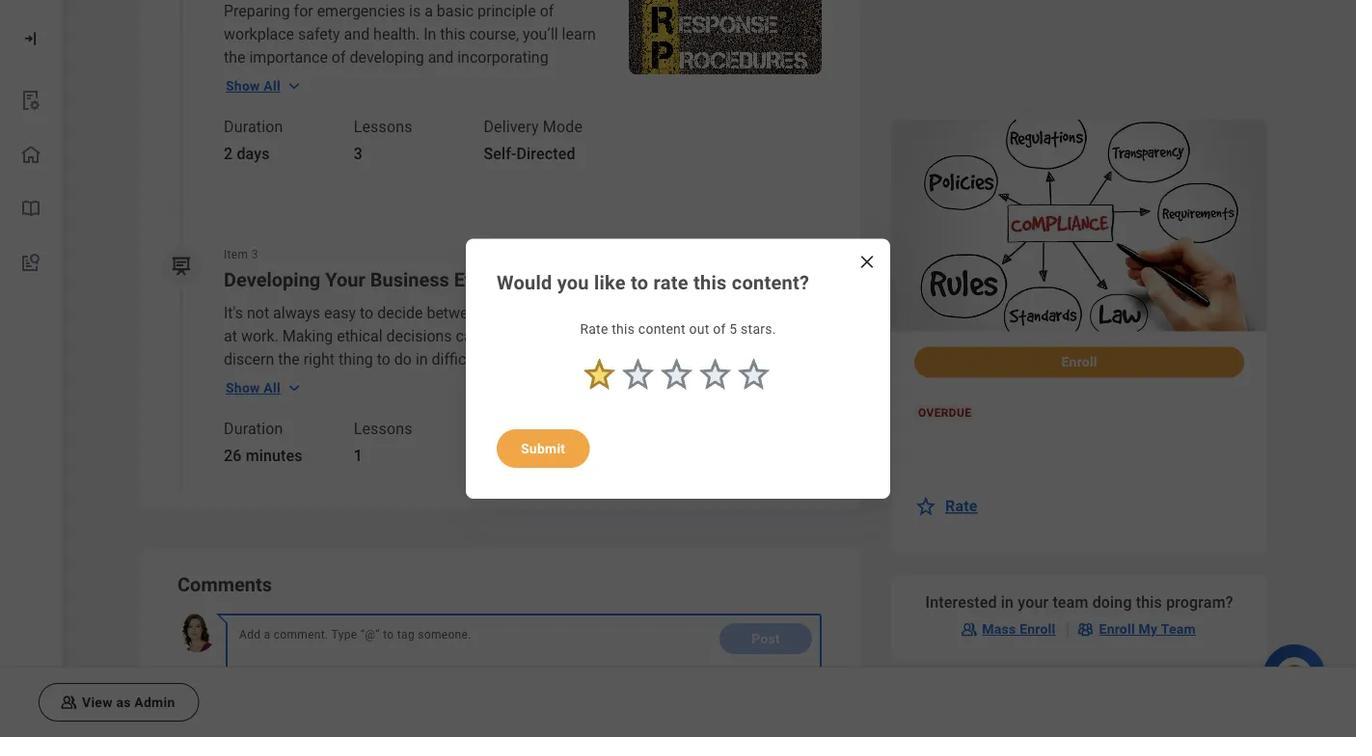 Task type: vqa. For each thing, say whether or not it's contained in the screenshot.
thing
yes



Task type: locate. For each thing, give the bounding box(es) containing it.
1 horizontal spatial you
[[557, 271, 589, 294]]

home image
[[19, 143, 42, 166]]

1 delivery mode self-directed from the top
[[484, 118, 583, 163]]

to up overcome
[[453, 512, 467, 531]]

2 vertical spatial a
[[566, 489, 574, 508]]

lessons down but
[[354, 420, 413, 438]]

0 vertical spatial your
[[528, 512, 558, 531]]

1 vertical spatial are
[[446, 373, 468, 392]]

good down we'll
[[224, 118, 259, 136]]

right up help
[[489, 304, 520, 322]]

0 vertical spatial a
[[425, 2, 433, 20]]

0 horizontal spatial 3
[[251, 248, 258, 262]]

duration down we'll
[[224, 118, 283, 136]]

3 inside lessons 3
[[354, 145, 363, 163]]

a right is
[[425, 2, 433, 20]]

0 horizontal spatial about
[[417, 466, 456, 484]]

1 lessons from the top
[[354, 118, 413, 136]]

rate right "star" image
[[946, 497, 978, 515]]

to left do
[[377, 350, 391, 369]]

0 vertical spatial course,
[[469, 25, 519, 43]]

1 mode from the top
[[543, 118, 583, 136]]

in up own
[[550, 489, 562, 508]]

1 vertical spatial you
[[518, 327, 542, 345]]

1 horizontal spatial for
[[407, 559, 427, 577]]

an
[[504, 373, 521, 392]]

post
[[752, 631, 781, 647]]

in right health.
[[424, 25, 437, 43]]

0 horizontal spatial are
[[383, 95, 404, 113]]

0 vertical spatial self-
[[484, 145, 517, 163]]

about up the values
[[417, 466, 456, 484]]

are inside preparing for emergencies is a basic principle of workplace safety and health. in this course, you'll learn the importance of developing and incorporating emergency action plans and fire prevention plans. we'll cover when plans are required, elements of a good evacuation plan, and the design and maintenance of good exit routes.
[[383, 95, 404, 113]]

1 vertical spatial 3
[[251, 248, 258, 262]]

to inside dialog
[[631, 271, 649, 294]]

business up the approaches
[[224, 466, 285, 484]]

1 vertical spatial rate
[[946, 497, 978, 515]]

issue
[[525, 373, 561, 392]]

2 directed from the top
[[517, 447, 576, 465]]

to down how
[[415, 536, 429, 554]]

1 vertical spatial a
[[556, 95, 565, 113]]

1 self- from the top
[[484, 145, 517, 163]]

course, inside it's not always easy to decide between right and wrong at work. making ethical decisions can help you to discern the right thing to do in difficult situations. you might think that business ethics are only an issue for upper management, but in fact, every employee should understand the importance of ethical decision making. in this course, you'll learn some common myths about business ethics. you'll learn about different approaches to ethics, the values and standards in a typical code of conduct, and how to develop your own code. you'll also learn ways to overcome obstacles to ethical behavior and steps for making ethical decisions.
[[269, 443, 319, 461]]

directed
[[517, 145, 576, 163], [517, 447, 576, 465]]

0 horizontal spatial your
[[528, 512, 558, 531]]

a up own
[[566, 489, 574, 508]]

decisions
[[386, 327, 452, 345]]

duration 26 minutes
[[224, 420, 303, 465]]

between
[[427, 304, 485, 322]]

duration
[[224, 118, 283, 136], [224, 420, 283, 438]]

media classroom image
[[959, 620, 979, 639]]

directed down making.
[[517, 447, 576, 465]]

ethics
[[454, 269, 508, 291]]

plans down developing
[[350, 71, 387, 90]]

ethical up thing
[[337, 327, 383, 345]]

this down basic
[[440, 25, 466, 43]]

for up should
[[565, 373, 584, 392]]

and down elements
[[482, 118, 508, 136]]

some
[[400, 443, 438, 461]]

1 delivery from the top
[[484, 118, 539, 136]]

enroll
[[1062, 354, 1098, 370], [1020, 622, 1056, 637], [1100, 622, 1136, 637]]

1 horizontal spatial about
[[553, 443, 592, 461]]

this right rate
[[694, 271, 727, 294]]

in up the mass enroll link
[[1001, 593, 1014, 612]]

view as admin button
[[39, 683, 199, 722]]

in right do
[[416, 350, 428, 369]]

1 horizontal spatial 3
[[354, 145, 363, 163]]

importance inside it's not always easy to decide between right and wrong at work. making ethical decisions can help you to discern the right thing to do in difficult situations. you might think that business ethics are only an issue for upper management, but in fact, every employee should understand the importance of ethical decision making. in this course, you'll learn some common myths about business ethics. you'll learn about different approaches to ethics, the values and standards in a typical code of conduct, and how to develop your own code. you'll also learn ways to overcome obstacles to ethical behavior and steps for making ethical decisions.
[[331, 420, 410, 438]]

rate inside rate button
[[946, 497, 978, 515]]

self- down elements
[[484, 145, 517, 163]]

routes.
[[402, 141, 450, 159]]

you'll
[[323, 443, 358, 461]]

required,
[[408, 95, 467, 113]]

1 vertical spatial mode
[[543, 420, 583, 438]]

1 horizontal spatial importance
[[331, 420, 410, 438]]

own
[[561, 512, 590, 531]]

we'll
[[224, 95, 256, 113]]

0 vertical spatial you'll
[[339, 466, 375, 484]]

3
[[354, 145, 363, 163], [251, 248, 258, 262]]

0 vertical spatial mode
[[543, 118, 583, 136]]

the up routes.
[[407, 118, 429, 136]]

0 vertical spatial good
[[224, 118, 259, 136]]

preparing for emergencies is a basic principle of workplace safety and health. in this course, you'll learn the importance of developing and incorporating emergency action plans and fire prevention plans. we'll cover when plans are required, elements of a good evacuation plan, and the design and maintenance of good exit routes.
[[224, 2, 596, 159]]

delivery down elements
[[484, 118, 539, 136]]

learn right you'll
[[562, 25, 596, 43]]

workplace
[[224, 25, 294, 43]]

0 horizontal spatial rate
[[580, 321, 608, 337]]

your up mass enroll
[[1018, 593, 1049, 612]]

1 vertical spatial in
[[224, 443, 237, 461]]

1 vertical spatial you'll
[[266, 536, 302, 554]]

in inside preparing for emergencies is a basic principle of workplace safety and health. in this course, you'll learn the importance of developing and incorporating emergency action plans and fire prevention plans. we'll cover when plans are required, elements of a good evacuation plan, and the design and maintenance of good exit routes.
[[424, 25, 437, 43]]

rate inside would you like to rate this content? dialog
[[580, 321, 608, 337]]

emergency
[[224, 71, 300, 90]]

decision
[[481, 420, 539, 438]]

a down plans.
[[556, 95, 565, 113]]

comments
[[178, 574, 272, 596]]

3 down plan,
[[354, 145, 363, 163]]

for right steps
[[407, 559, 427, 577]]

are inside it's not always easy to decide between right and wrong at work. making ethical decisions can help you to discern the right thing to do in difficult situations. you might think that business ethics are only an issue for upper management, but in fact, every employee should understand the importance of ethical decision making. in this course, you'll learn some common myths about business ethics. you'll learn about different approaches to ethics, the values and standards in a typical code of conduct, and how to develop your own code. you'll also learn ways to overcome obstacles to ethical behavior and steps for making ethical decisions.
[[446, 373, 468, 392]]

2 lessons from the top
[[354, 420, 413, 438]]

and up the exit on the top of page
[[378, 118, 403, 136]]

you inside would you like to rate this content? dialog
[[557, 271, 589, 294]]

in
[[424, 25, 437, 43], [224, 443, 237, 461]]

0 vertical spatial plans
[[350, 71, 387, 90]]

importance up emergency
[[249, 48, 328, 67]]

2 self- from the top
[[484, 447, 517, 465]]

preparing
[[224, 2, 290, 20]]

0 horizontal spatial a
[[425, 2, 433, 20]]

rate
[[654, 271, 689, 294]]

of down evacuation
[[317, 141, 331, 159]]

1 vertical spatial directed
[[517, 447, 576, 465]]

3 inside item 3 developing your business ethics
[[251, 248, 258, 262]]

good down plan,
[[335, 141, 370, 159]]

0 horizontal spatial course,
[[269, 443, 319, 461]]

1 horizontal spatial course,
[[469, 25, 519, 43]]

this down understand at the left of the page
[[240, 443, 266, 461]]

0 horizontal spatial in
[[224, 443, 237, 461]]

emergencies
[[317, 2, 405, 20]]

are down difficult at the left of page
[[446, 373, 468, 392]]

this left the content
[[612, 321, 635, 337]]

importance down but
[[331, 420, 410, 438]]

and down the emergencies
[[344, 25, 370, 43]]

as
[[116, 695, 131, 710]]

self-
[[484, 145, 517, 163], [484, 447, 517, 465]]

should
[[551, 397, 597, 415]]

1 vertical spatial course,
[[269, 443, 319, 461]]

you inside it's not always easy to decide between right and wrong at work. making ethical decisions can help you to discern the right thing to do in difficult situations. you might think that business ethics are only an issue for upper management, but in fact, every employee should understand the importance of ethical decision making. in this course, you'll learn some common myths about business ethics. you'll learn about different approaches to ethics, the values and standards in a typical code of conduct, and how to develop your own code. you'll also learn ways to overcome obstacles to ethical behavior and steps for making ethical decisions.
[[518, 327, 542, 345]]

1 horizontal spatial rate
[[946, 497, 978, 515]]

you'll down code
[[266, 536, 302, 554]]

action
[[303, 71, 346, 90]]

1 vertical spatial for
[[565, 373, 584, 392]]

1 duration from the top
[[224, 118, 283, 136]]

0 horizontal spatial you
[[518, 327, 542, 345]]

course, inside preparing for emergencies is a basic principle of workplace safety and health. in this course, you'll learn the importance of developing and incorporating emergency action plans and fire prevention plans. we'll cover when plans are required, elements of a good evacuation plan, and the design and maintenance of good exit routes.
[[469, 25, 519, 43]]

design
[[433, 118, 478, 136]]

might
[[224, 373, 263, 392]]

duration inside duration 26 minutes
[[224, 420, 283, 438]]

lessons
[[354, 118, 413, 136], [354, 420, 413, 438]]

1 horizontal spatial business
[[335, 373, 397, 392]]

1 horizontal spatial are
[[446, 373, 468, 392]]

and up "ways"
[[391, 512, 416, 531]]

delivery mode self-directed for lessons 1
[[484, 420, 583, 465]]

26
[[224, 447, 242, 465]]

lessons up the exit on the top of page
[[354, 118, 413, 136]]

duration for days
[[224, 118, 283, 136]]

situations.
[[487, 350, 559, 369]]

it's
[[224, 304, 243, 322]]

enroll for enroll
[[1062, 354, 1098, 370]]

0 vertical spatial duration
[[224, 118, 283, 136]]

0 horizontal spatial for
[[294, 2, 313, 20]]

ways
[[376, 536, 411, 554]]

would
[[497, 271, 552, 294]]

for up 'safety'
[[294, 2, 313, 20]]

duration for minutes
[[224, 420, 283, 438]]

0 vertical spatial about
[[553, 443, 592, 461]]

duration down upper
[[224, 420, 283, 438]]

you up situations.
[[518, 327, 542, 345]]

of down fact,
[[413, 420, 428, 438]]

0 vertical spatial for
[[294, 2, 313, 20]]

about
[[553, 443, 592, 461], [417, 466, 456, 484]]

course, up ethics. at bottom left
[[269, 443, 319, 461]]

2
[[224, 145, 233, 163]]

1 vertical spatial importance
[[331, 420, 410, 438]]

mode down plans.
[[543, 118, 583, 136]]

enroll inside button
[[1062, 354, 1098, 370]]

1 vertical spatial lessons
[[354, 420, 413, 438]]

2 delivery mode self-directed from the top
[[484, 420, 583, 465]]

common
[[442, 443, 503, 461]]

your up obstacles
[[528, 512, 558, 531]]

0 vertical spatial in
[[424, 25, 437, 43]]

0 vertical spatial business
[[335, 373, 397, 392]]

to right easy
[[360, 304, 374, 322]]

of up you'll
[[540, 2, 554, 20]]

lessons for 1
[[354, 420, 413, 438]]

0 horizontal spatial you'll
[[266, 536, 302, 554]]

delivery for lessons 3
[[484, 118, 539, 136]]

are up lessons 3
[[383, 95, 404, 113]]

1 horizontal spatial in
[[424, 25, 437, 43]]

rate up you
[[580, 321, 608, 337]]

lessons 1
[[354, 420, 413, 465]]

submit
[[521, 441, 566, 456]]

1 vertical spatial self-
[[484, 447, 517, 465]]

learn
[[562, 25, 596, 43], [362, 443, 396, 461], [379, 466, 413, 484], [338, 536, 372, 554]]

of left 5
[[713, 321, 726, 337]]

are for ethics
[[446, 373, 468, 392]]

developing
[[224, 269, 321, 291]]

difficult
[[432, 350, 484, 369]]

ethical
[[337, 327, 383, 345], [431, 420, 477, 438], [224, 559, 270, 577], [485, 559, 531, 577]]

2 mode from the top
[[543, 420, 583, 438]]

1 vertical spatial right
[[304, 350, 335, 369]]

enroll for enroll my team
[[1100, 622, 1136, 637]]

course, up incorporating
[[469, 25, 519, 43]]

0 horizontal spatial business
[[224, 466, 285, 484]]

2 duration from the top
[[224, 420, 283, 438]]

principle
[[478, 2, 536, 20]]

1 vertical spatial delivery
[[484, 420, 539, 438]]

program?
[[1167, 593, 1234, 612]]

you up wrong
[[557, 271, 589, 294]]

of up action
[[332, 48, 346, 67]]

overcome
[[433, 536, 501, 554]]

0 vertical spatial lessons
[[354, 118, 413, 136]]

0 vertical spatial delivery
[[484, 118, 539, 136]]

but
[[365, 397, 387, 415]]

you'll down 1
[[339, 466, 375, 484]]

would you like to rate this content?
[[497, 271, 810, 294]]

about down making.
[[553, 443, 592, 461]]

1 vertical spatial duration
[[224, 420, 283, 438]]

how
[[420, 512, 449, 531]]

1 vertical spatial your
[[1018, 593, 1049, 612]]

a
[[425, 2, 433, 20], [556, 95, 565, 113], [566, 489, 574, 508]]

in down understand at the left of the page
[[224, 443, 237, 461]]

0 vertical spatial are
[[383, 95, 404, 113]]

0 vertical spatial rate
[[580, 321, 608, 337]]

the down workplace
[[224, 48, 246, 67]]

management,
[[267, 397, 361, 415]]

business up but
[[335, 373, 397, 392]]

incorporating
[[458, 48, 549, 67]]

0 vertical spatial right
[[489, 304, 520, 322]]

1 vertical spatial plans
[[342, 95, 379, 113]]

plans up plan,
[[342, 95, 379, 113]]

0 vertical spatial importance
[[249, 48, 328, 67]]

your
[[325, 269, 365, 291]]

fire
[[420, 71, 442, 90]]

enroll button
[[915, 347, 1245, 378]]

your
[[528, 512, 558, 531], [1018, 593, 1049, 612]]

to right like
[[631, 271, 649, 294]]

media classroom image
[[59, 693, 78, 712]]

overdue
[[919, 406, 972, 419]]

1 horizontal spatial enroll
[[1062, 354, 1098, 370]]

self- up different
[[484, 447, 517, 465]]

1 directed from the top
[[517, 145, 576, 163]]

directed down elements
[[517, 145, 576, 163]]

0 vertical spatial you
[[557, 271, 589, 294]]

list
[[0, 73, 62, 290]]

prevention
[[446, 71, 518, 90]]

and left fire
[[391, 71, 417, 90]]

to down wrong
[[546, 327, 560, 345]]

developing
[[350, 48, 424, 67]]

you
[[557, 271, 589, 294], [518, 327, 542, 345]]

approaches
[[224, 489, 305, 508]]

delivery for lessons 1
[[484, 420, 539, 438]]

ethics
[[401, 373, 442, 392]]

you
[[563, 350, 589, 369]]

content?
[[732, 271, 810, 294]]

0 vertical spatial 3
[[354, 145, 363, 163]]

exit
[[374, 141, 398, 159]]

0 horizontal spatial importance
[[249, 48, 328, 67]]

and up how
[[448, 489, 473, 508]]

self- for lessons 1
[[484, 447, 517, 465]]

the down management,
[[305, 420, 327, 438]]

and up fire
[[428, 48, 454, 67]]

2 delivery from the top
[[484, 420, 539, 438]]

importance inside preparing for emergencies is a basic principle of workplace safety and health. in this course, you'll learn the importance of developing and incorporating emergency action plans and fire prevention plans. we'll cover when plans are required, elements of a good evacuation plan, and the design and maintenance of good exit routes.
[[249, 48, 328, 67]]

0 vertical spatial directed
[[517, 145, 576, 163]]

0 horizontal spatial enroll
[[1020, 622, 1056, 637]]

2 horizontal spatial enroll
[[1100, 622, 1136, 637]]

mode down should
[[543, 420, 583, 438]]

1 vertical spatial good
[[335, 141, 370, 159]]

1 vertical spatial about
[[417, 466, 456, 484]]

delivery down "employee"
[[484, 420, 539, 438]]

of down plans.
[[538, 95, 553, 113]]

0 vertical spatial delivery mode self-directed
[[484, 118, 583, 163]]

making.
[[542, 420, 597, 438]]

the up conduct,
[[374, 489, 396, 508]]

for inside preparing for emergencies is a basic principle of workplace safety and health. in this course, you'll learn the importance of developing and incorporating emergency action plans and fire prevention plans. we'll cover when plans are required, elements of a good evacuation plan, and the design and maintenance of good exit routes.
[[294, 2, 313, 20]]

2 horizontal spatial a
[[566, 489, 574, 508]]

right up "that"
[[304, 350, 335, 369]]

1 vertical spatial business
[[224, 466, 285, 484]]

3 right item
[[251, 248, 258, 262]]

1 vertical spatial delivery mode self-directed
[[484, 420, 583, 465]]



Task type: describe. For each thing, give the bounding box(es) containing it.
at
[[224, 327, 237, 345]]

stars.
[[741, 321, 776, 337]]

cover
[[260, 95, 297, 113]]

directed for lessons 3
[[517, 145, 576, 163]]

3 for lessons 3
[[354, 145, 363, 163]]

enroll my team
[[1100, 622, 1196, 637]]

2 horizontal spatial for
[[565, 373, 584, 392]]

basic
[[437, 2, 474, 20]]

a inside it's not always easy to decide between right and wrong at work. making ethical decisions can help you to discern the right thing to do in difficult situations. you might think that business ethics are only an issue for upper management, but in fact, every employee should understand the importance of ethical decision making. in this course, you'll learn some common myths about business ethics. you'll learn about different approaches to ethics, the values and standards in a typical code of conduct, and how to develop your own code. you'll also learn ways to overcome obstacles to ethical behavior and steps for making ethical decisions.
[[566, 489, 574, 508]]

of inside would you like to rate this content? dialog
[[713, 321, 726, 337]]

conduct,
[[328, 512, 387, 531]]

ethics.
[[289, 466, 335, 484]]

to down own
[[575, 536, 589, 554]]

learn down conduct,
[[338, 536, 372, 554]]

1 horizontal spatial you'll
[[339, 466, 375, 484]]

and left steps
[[336, 559, 362, 577]]

my
[[1139, 622, 1158, 637]]

upper
[[224, 397, 263, 415]]

develop
[[471, 512, 524, 531]]

of up also on the left of page
[[310, 512, 324, 531]]

ethical down obstacles
[[485, 559, 531, 577]]

work.
[[241, 327, 279, 345]]

this inside it's not always easy to decide between right and wrong at work. making ethical decisions can help you to discern the right thing to do in difficult situations. you might think that business ethics are only an issue for upper management, but in fact, every employee should understand the importance of ethical decision making. in this course, you'll learn some common myths about business ethics. you'll learn about different approaches to ethics, the values and standards in a typical code of conduct, and how to develop your own code. you'll also learn ways to overcome obstacles to ethical behavior and steps for making ethical decisions.
[[240, 443, 266, 461]]

would you like to rate this content? dialog
[[466, 239, 891, 499]]

rate this content out of 5 stars.
[[580, 321, 776, 337]]

mass enroll
[[983, 622, 1056, 637]]

2 vertical spatial for
[[407, 559, 427, 577]]

do
[[394, 350, 412, 369]]

understand
[[224, 420, 302, 438]]

1 horizontal spatial right
[[489, 304, 520, 322]]

lessons for 3
[[354, 118, 413, 136]]

every
[[441, 397, 477, 415]]

enroll my team link
[[1069, 614, 1208, 645]]

think
[[267, 373, 301, 392]]

report parameter image
[[19, 89, 42, 112]]

not
[[247, 304, 269, 322]]

your inside it's not always easy to decide between right and wrong at work. making ethical decisions can help you to discern the right thing to do in difficult situations. you might think that business ethics are only an issue for upper management, but in fact, every employee should understand the importance of ethical decision making. in this course, you'll learn some common myths about business ethics. you'll learn about different approaches to ethics, the values and standards in a typical code of conduct, and how to develop your own code. you'll also learn ways to overcome obstacles to ethical behavior and steps for making ethical decisions.
[[528, 512, 558, 531]]

safety
[[298, 25, 340, 43]]

contact card matrix manager image
[[1076, 620, 1096, 639]]

3 for item 3 developing your business ethics
[[251, 248, 258, 262]]

obstacles
[[505, 536, 571, 554]]

plans.
[[522, 71, 563, 90]]

rate for rate
[[946, 497, 978, 515]]

thing
[[339, 350, 373, 369]]

mass
[[983, 622, 1017, 637]]

learn right you'll
[[362, 443, 396, 461]]

learn inside preparing for emergencies is a basic principle of workplace safety and health. in this course, you'll learn the importance of developing and incorporating emergency action plans and fire prevention plans. we'll cover when plans are required, elements of a good evacuation plan, and the design and maintenance of good exit routes.
[[562, 25, 596, 43]]

that
[[305, 373, 332, 392]]

self- for lessons 3
[[484, 145, 517, 163]]

days
[[237, 145, 270, 163]]

ethical down code.
[[224, 559, 270, 577]]

the up think
[[278, 350, 300, 369]]

0 horizontal spatial right
[[304, 350, 335, 369]]

behavior
[[273, 559, 332, 577]]

team
[[1162, 622, 1196, 637]]

wrong
[[554, 304, 596, 322]]

business
[[370, 269, 450, 291]]

out
[[690, 321, 710, 337]]

like
[[594, 271, 626, 294]]

5
[[730, 321, 738, 337]]

values
[[400, 489, 444, 508]]

this inside preparing for emergencies is a basic principle of workplace safety and health. in this course, you'll learn the importance of developing and incorporating emergency action plans and fire prevention plans. we'll cover when plans are required, elements of a good evacuation plan, and the design and maintenance of good exit routes.
[[440, 25, 466, 43]]

decide
[[377, 304, 423, 322]]

making
[[430, 559, 481, 577]]

doing
[[1093, 593, 1133, 612]]

1 horizontal spatial a
[[556, 95, 565, 113]]

Comment text field
[[235, 624, 708, 659]]

help
[[485, 327, 514, 345]]

evacuation
[[263, 118, 338, 136]]

interested
[[926, 593, 997, 612]]

0 horizontal spatial good
[[224, 118, 259, 136]]

duration 2 days
[[224, 118, 283, 163]]

directed for lessons 1
[[517, 447, 576, 465]]

view
[[82, 695, 113, 710]]

lessons 3
[[354, 118, 413, 163]]

book open image
[[19, 197, 42, 220]]

when
[[301, 95, 338, 113]]

also
[[306, 536, 335, 554]]

health.
[[374, 25, 420, 43]]

x image
[[858, 252, 877, 271]]

delivery mode self-directed for lessons 3
[[484, 118, 583, 163]]

can
[[456, 327, 481, 345]]

star image
[[915, 494, 938, 518]]

items in this program list
[[139, 0, 861, 603]]

minutes
[[246, 447, 303, 465]]

easy
[[324, 304, 356, 322]]

1 horizontal spatial your
[[1018, 593, 1049, 612]]

typical
[[224, 512, 269, 531]]

maintenance
[[224, 141, 313, 159]]

code.
[[224, 536, 262, 554]]

ethical down every
[[431, 420, 477, 438]]

are for plans
[[383, 95, 404, 113]]

in inside it's not always easy to decide between right and wrong at work. making ethical decisions can help you to discern the right thing to do in difficult situations. you might think that business ethics are only an issue for upper management, but in fact, every employee should understand the importance of ethical decision making. in this course, you'll learn some common myths about business ethics. you'll learn about different approaches to ethics, the values and standards in a typical code of conduct, and how to develop your own code. you'll also learn ways to overcome obstacles to ethical behavior and steps for making ethical decisions.
[[224, 443, 237, 461]]

code
[[273, 512, 306, 531]]

to down ethics. at bottom left
[[308, 489, 322, 508]]

course image
[[169, 255, 193, 279]]

view as admin
[[82, 695, 175, 710]]

standards
[[477, 489, 546, 508]]

plan,
[[341, 118, 374, 136]]

rate button
[[915, 483, 990, 529]]

and down would
[[524, 304, 550, 322]]

1
[[354, 447, 363, 465]]

steps
[[366, 559, 403, 577]]

mode for lessons 1
[[543, 420, 583, 438]]

rate for rate this content out of 5 stars.
[[580, 321, 608, 337]]

in right but
[[391, 397, 403, 415]]

elements
[[471, 95, 535, 113]]

you'll
[[523, 25, 558, 43]]

1 horizontal spatial good
[[335, 141, 370, 159]]

always
[[273, 304, 320, 322]]

different
[[460, 466, 518, 484]]

this up the my
[[1137, 593, 1163, 612]]

discern
[[224, 350, 274, 369]]

learn down some
[[379, 466, 413, 484]]

mode for lessons 3
[[543, 118, 583, 136]]

item 3 developing your business ethics
[[224, 248, 508, 291]]

decisions.
[[224, 582, 294, 600]]



